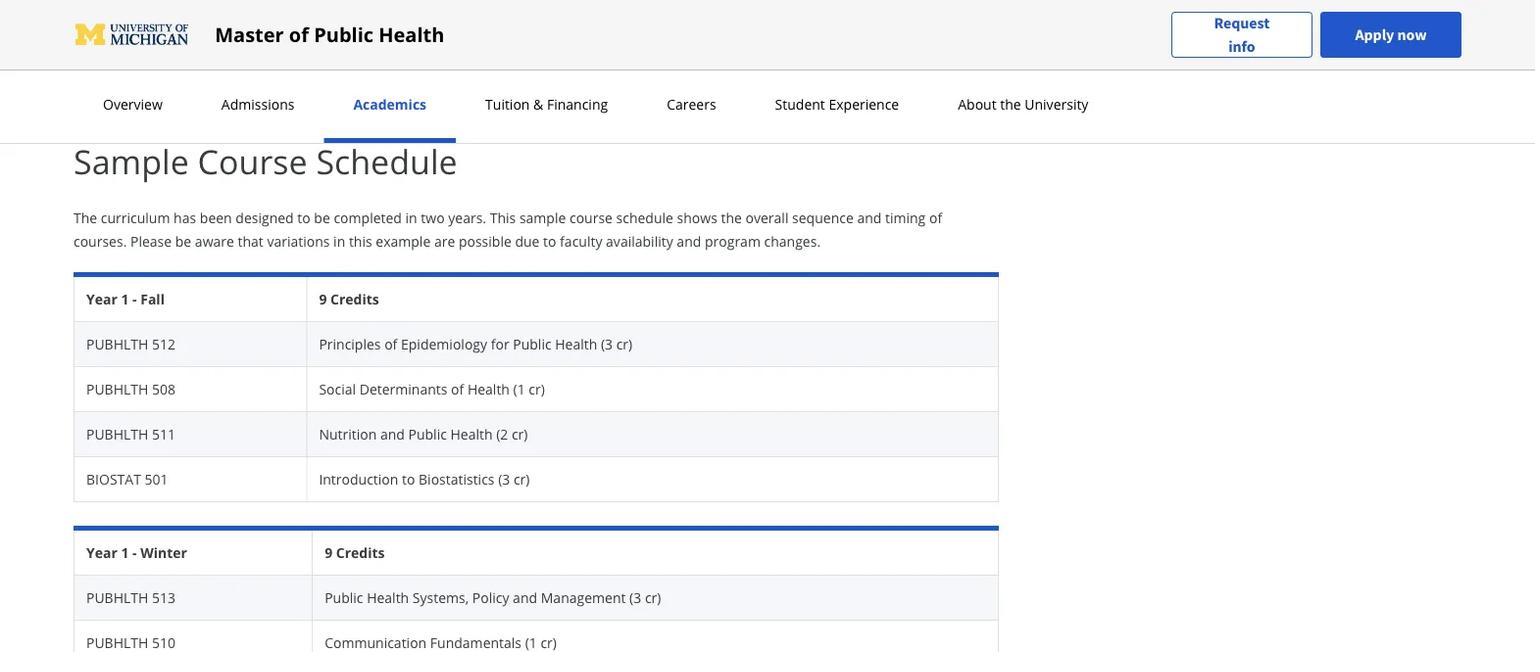 Task type: locate. For each thing, give the bounding box(es) containing it.
1 vertical spatial -
[[132, 544, 137, 563]]

1
[[121, 290, 129, 309], [121, 544, 129, 563]]

2 - from the top
[[132, 544, 137, 563]]

about the university link
[[952, 95, 1095, 114]]

to down the nutrition and public health (2 cr)
[[402, 471, 415, 489]]

year left fall
[[86, 290, 117, 309]]

9 down introduction
[[325, 544, 332, 563]]

the up program
[[721, 208, 742, 227]]

possible
[[459, 232, 512, 250]]

pubhlth 513
[[86, 589, 176, 608]]

- left winter
[[132, 544, 137, 563]]

public up if
[[314, 21, 374, 48]]

the right if
[[330, 57, 351, 76]]

-
[[132, 290, 137, 309], [132, 544, 137, 563]]

management
[[541, 589, 626, 608]]

1 horizontal spatial the
[[721, 208, 742, 227]]

in
[[405, 208, 417, 227], [333, 232, 345, 250]]

1 - from the top
[[132, 290, 137, 309]]

9 credits down introduction
[[325, 544, 385, 563]]

0 vertical spatial year
[[86, 290, 117, 309]]

2 pubhlth from the top
[[86, 380, 148, 399]]

overall
[[746, 208, 789, 227]]

mph
[[416, 57, 447, 76]]

university
[[1025, 95, 1089, 114]]

1 vertical spatial (3
[[498, 471, 510, 489]]

of down epidemiology
[[451, 380, 464, 399]]

3 pubhlth from the top
[[86, 425, 148, 444]]

principles of epidemiology for public health (3 cr)
[[319, 335, 633, 354]]

see
[[293, 57, 315, 76]]

michigan
[[354, 57, 412, 76]]

1 horizontal spatial in
[[405, 208, 417, 227]]

please
[[130, 232, 172, 250]]

program
[[705, 232, 761, 250]]

0 vertical spatial -
[[132, 290, 137, 309]]

credits up principles
[[330, 290, 379, 309]]

about
[[958, 95, 997, 114]]

for left you.
[[497, 57, 516, 76]]

try
[[74, 57, 94, 76]]

1 for winter
[[121, 544, 129, 563]]

cr)
[[616, 335, 633, 354], [529, 380, 545, 399], [512, 425, 528, 444], [514, 471, 530, 489], [645, 589, 661, 608]]

pubhlth left 508
[[86, 380, 148, 399]]

year up pubhlth 513
[[86, 544, 117, 563]]

9
[[319, 290, 327, 309], [325, 544, 332, 563]]

year
[[86, 290, 117, 309], [86, 544, 117, 563]]

1 vertical spatial course
[[570, 208, 613, 227]]

years.
[[448, 208, 486, 227]]

and left see
[[265, 57, 289, 76]]

1 vertical spatial 9
[[325, 544, 332, 563]]

1 pubhlth from the top
[[86, 335, 148, 354]]

overview
[[103, 95, 163, 114]]

0 vertical spatial 9
[[319, 290, 327, 309]]

1 vertical spatial credits
[[336, 544, 385, 563]]

be down has
[[175, 232, 191, 250]]

501
[[145, 471, 168, 489]]

0 horizontal spatial course
[[178, 57, 221, 76]]

1 1 from the top
[[121, 290, 129, 309]]

1 horizontal spatial course
[[570, 208, 613, 227]]

university of michigan image
[[74, 19, 191, 50]]

for right epidemiology
[[491, 335, 509, 354]]

0 vertical spatial 9 credits
[[319, 290, 379, 309]]

biostat 501
[[86, 471, 168, 489]]

changes.
[[764, 232, 821, 250]]

513
[[152, 589, 176, 608]]

0 horizontal spatial be
[[175, 232, 191, 250]]

master
[[215, 21, 284, 48]]

you.
[[519, 57, 547, 76]]

has
[[174, 208, 196, 227]]

right
[[464, 57, 494, 76]]

curriculum
[[101, 208, 170, 227]]

and right policy
[[513, 589, 537, 608]]

2 vertical spatial the
[[721, 208, 742, 227]]

9 credits
[[319, 290, 379, 309], [325, 544, 385, 563]]

health
[[379, 21, 444, 48], [555, 335, 597, 354], [468, 380, 510, 399], [450, 425, 493, 444], [367, 589, 409, 608]]

epidemiology
[[401, 335, 487, 354]]

open
[[142, 57, 175, 76]]

course right the open at top left
[[178, 57, 221, 76]]

pubhlth down year 1 - fall
[[86, 335, 148, 354]]

careers link
[[661, 95, 722, 114]]

about the university
[[958, 95, 1089, 114]]

credits for public
[[336, 544, 385, 563]]

try out an open course today and see if the michigan mph is right for you.
[[74, 57, 547, 76]]

careers
[[667, 95, 716, 114]]

pubhlth up biostat
[[86, 425, 148, 444]]

is
[[450, 57, 460, 76]]

the
[[74, 208, 97, 227]]

credits for principles
[[330, 290, 379, 309]]

health for nutrition and public health (2 cr)
[[450, 425, 493, 444]]

0 horizontal spatial (3
[[498, 471, 510, 489]]

- for fall
[[132, 290, 137, 309]]

example
[[376, 232, 431, 250]]

pubhlth left 513
[[86, 589, 148, 608]]

the
[[330, 57, 351, 76], [1000, 95, 1021, 114], [721, 208, 742, 227]]

this
[[349, 232, 372, 250]]

0 vertical spatial 1
[[121, 290, 129, 309]]

9 up principles
[[319, 290, 327, 309]]

2 vertical spatial to
[[402, 471, 415, 489]]

(2
[[496, 425, 508, 444]]

1 year from the top
[[86, 290, 117, 309]]

of right the timing
[[929, 208, 942, 227]]

year 1 - fall
[[86, 290, 165, 309]]

0 vertical spatial course
[[178, 57, 221, 76]]

1 vertical spatial year
[[86, 544, 117, 563]]

9 credits for principles
[[319, 290, 379, 309]]

the curriculum has been designed to be completed in two years. this sample course schedule shows the overall sequence and timing of courses. please be aware that variations in this example are possible due to faculty availability and program changes.
[[74, 208, 942, 250]]

schedule
[[616, 208, 673, 227]]

9 credits up principles
[[319, 290, 379, 309]]

to
[[297, 208, 311, 227], [543, 232, 556, 250], [402, 471, 415, 489]]

1 vertical spatial the
[[1000, 95, 1021, 114]]

sample course schedule
[[74, 139, 457, 184]]

in left two at the top of page
[[405, 208, 417, 227]]

the right about
[[1000, 95, 1021, 114]]

to up 'variations'
[[297, 208, 311, 227]]

1 left fall
[[121, 290, 129, 309]]

1 horizontal spatial (3
[[601, 335, 613, 354]]

master of public health
[[215, 21, 444, 48]]

pubhlth for pubhlth 508
[[86, 380, 148, 399]]

1 vertical spatial to
[[543, 232, 556, 250]]

2 1 from the top
[[121, 544, 129, 563]]

apply
[[1355, 25, 1394, 45]]

request info button
[[1171, 11, 1313, 58]]

biostat
[[86, 471, 141, 489]]

1 vertical spatial in
[[333, 232, 345, 250]]

0 vertical spatial credits
[[330, 290, 379, 309]]

1 vertical spatial 1
[[121, 544, 129, 563]]

0 vertical spatial in
[[405, 208, 417, 227]]

year 1 - winter
[[86, 544, 187, 563]]

shows
[[677, 208, 718, 227]]

0 vertical spatial (3
[[601, 335, 613, 354]]

in left the this
[[333, 232, 345, 250]]

4 pubhlth from the top
[[86, 589, 148, 608]]

2 horizontal spatial (3
[[630, 589, 641, 608]]

nutrition
[[319, 425, 377, 444]]

credits down introduction
[[336, 544, 385, 563]]

2 vertical spatial (3
[[630, 589, 641, 608]]

admissions
[[221, 95, 295, 114]]

been
[[200, 208, 232, 227]]

be up 'variations'
[[314, 208, 330, 227]]

2 year from the top
[[86, 544, 117, 563]]

- left fall
[[132, 290, 137, 309]]

policy
[[472, 589, 509, 608]]

and
[[265, 57, 289, 76], [857, 208, 882, 227], [677, 232, 701, 250], [380, 425, 405, 444], [513, 589, 537, 608]]

1 horizontal spatial be
[[314, 208, 330, 227]]

social
[[319, 380, 356, 399]]

academics link
[[347, 95, 432, 114]]

course up faculty
[[570, 208, 613, 227]]

timing
[[885, 208, 926, 227]]

to right the due
[[543, 232, 556, 250]]

(3
[[601, 335, 613, 354], [498, 471, 510, 489], [630, 589, 641, 608]]

1 vertical spatial be
[[175, 232, 191, 250]]

of up see
[[289, 21, 309, 48]]

0 vertical spatial the
[[330, 57, 351, 76]]

be
[[314, 208, 330, 227], [175, 232, 191, 250]]

pubhlth for pubhlth 513
[[86, 589, 148, 608]]

1 vertical spatial 9 credits
[[325, 544, 385, 563]]

0 vertical spatial to
[[297, 208, 311, 227]]

0 vertical spatial for
[[497, 57, 516, 76]]

0 horizontal spatial the
[[330, 57, 351, 76]]

year for year 1 - fall
[[86, 290, 117, 309]]

1 left winter
[[121, 544, 129, 563]]

apply now
[[1355, 25, 1427, 45]]



Task type: vqa. For each thing, say whether or not it's contained in the screenshot.
Career to the right
no



Task type: describe. For each thing, give the bounding box(es) containing it.
2 horizontal spatial to
[[543, 232, 556, 250]]

sample
[[519, 208, 566, 227]]

courses.
[[74, 232, 127, 250]]

course
[[198, 139, 307, 184]]

determinants
[[359, 380, 447, 399]]

student experience link
[[769, 95, 905, 114]]

and right nutrition in the left of the page
[[380, 425, 405, 444]]

variations
[[267, 232, 330, 250]]

that
[[238, 232, 264, 250]]

2 horizontal spatial the
[[1000, 95, 1021, 114]]

- for winter
[[132, 544, 137, 563]]

511
[[152, 425, 176, 444]]

public up "(1"
[[513, 335, 552, 354]]

winter
[[140, 544, 187, 563]]

9 for principles of epidemiology for public health (3 cr)
[[319, 290, 327, 309]]

(3 for health
[[601, 335, 613, 354]]

pubhlth for pubhlth 511
[[86, 425, 148, 444]]

public left systems,
[[325, 589, 363, 608]]

health for social determinants of health (1 cr)
[[468, 380, 510, 399]]

biostatistics
[[419, 471, 495, 489]]

request info
[[1214, 13, 1270, 56]]

introduction
[[319, 471, 398, 489]]

availability
[[606, 232, 673, 250]]

1 horizontal spatial to
[[402, 471, 415, 489]]

of right principles
[[384, 335, 397, 354]]

principles
[[319, 335, 381, 354]]

this
[[490, 208, 516, 227]]

of inside the curriculum has been designed to be completed in two years. this sample course schedule shows the overall sequence and timing of courses. please be aware that variations in this example are possible due to faculty availability and program changes.
[[929, 208, 942, 227]]

(1
[[513, 380, 525, 399]]

schedule
[[316, 139, 457, 184]]

9 for public health systems, policy and management (3 cr)
[[325, 544, 332, 563]]

overview link
[[97, 95, 168, 114]]

0 horizontal spatial to
[[297, 208, 311, 227]]

today
[[225, 57, 261, 76]]

and down shows
[[677, 232, 701, 250]]

pubhlth 508
[[86, 380, 176, 399]]

financing
[[547, 95, 608, 114]]

student experience
[[775, 95, 899, 114]]

tuition
[[485, 95, 530, 114]]

public up the introduction to biostatistics (3 cr)
[[408, 425, 447, 444]]

aware
[[195, 232, 234, 250]]

0 vertical spatial be
[[314, 208, 330, 227]]

faculty
[[560, 232, 602, 250]]

student
[[775, 95, 825, 114]]

pubhlth 511
[[86, 425, 176, 444]]

course inside the curriculum has been designed to be completed in two years. this sample course schedule shows the overall sequence and timing of courses. please be aware that variations in this example are possible due to faculty availability and program changes.
[[570, 208, 613, 227]]

completed
[[334, 208, 402, 227]]

health for master of public health
[[379, 21, 444, 48]]

sequence
[[792, 208, 854, 227]]

public health systems, policy and management (3 cr)
[[325, 589, 661, 608]]

an
[[122, 57, 138, 76]]

info
[[1229, 37, 1255, 56]]

due
[[515, 232, 540, 250]]

experience
[[829, 95, 899, 114]]

out
[[97, 57, 119, 76]]

pubhlth for pubhlth 512
[[86, 335, 148, 354]]

512
[[152, 335, 176, 354]]

&
[[533, 95, 543, 114]]

0 horizontal spatial in
[[333, 232, 345, 250]]

admissions link
[[215, 95, 300, 114]]

9 credits for public
[[325, 544, 385, 563]]

the inside the curriculum has been designed to be completed in two years. this sample course schedule shows the overall sequence and timing of courses. please be aware that variations in this example are possible due to faculty availability and program changes.
[[721, 208, 742, 227]]

tuition & financing
[[485, 95, 608, 114]]

tuition & financing link
[[479, 95, 614, 114]]

introduction to biostatistics (3 cr)
[[319, 471, 530, 489]]

and left the timing
[[857, 208, 882, 227]]

systems,
[[413, 589, 469, 608]]

pubhlth 512
[[86, 335, 176, 354]]

apply now button
[[1321, 12, 1462, 58]]

sample
[[74, 139, 189, 184]]

1 for fall
[[121, 290, 129, 309]]

are
[[434, 232, 455, 250]]

now
[[1398, 25, 1427, 45]]

508
[[152, 380, 176, 399]]

1 vertical spatial for
[[491, 335, 509, 354]]

request
[[1214, 13, 1270, 33]]

social determinants of health (1 cr)
[[319, 380, 545, 399]]

two
[[421, 208, 445, 227]]

designed
[[236, 208, 294, 227]]

(3 for management
[[630, 589, 641, 608]]

academics
[[353, 95, 427, 114]]

if
[[318, 57, 326, 76]]

year for year 1 - winter
[[86, 544, 117, 563]]



